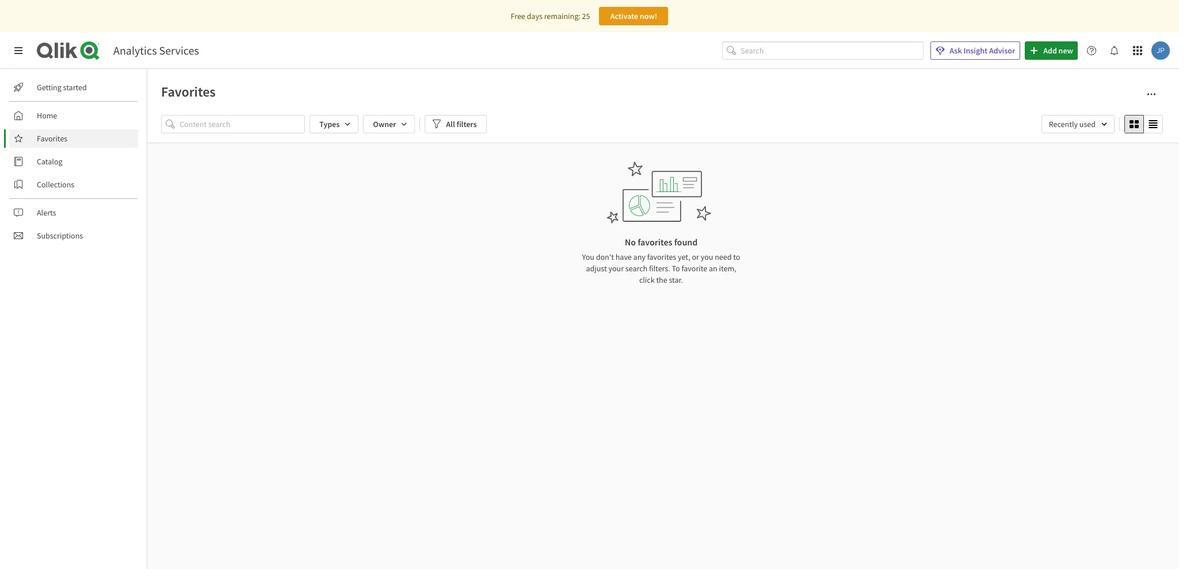 Task type: locate. For each thing, give the bounding box(es) containing it.
favorites
[[161, 83, 216, 101], [37, 133, 67, 144]]

remaining:
[[544, 11, 580, 21]]

add new
[[1043, 45, 1073, 56]]

0 horizontal spatial favorites
[[37, 133, 67, 144]]

activate now! link
[[599, 7, 668, 25]]

your
[[608, 264, 624, 274]]

the
[[656, 275, 667, 285]]

alerts link
[[9, 204, 138, 222]]

subscriptions link
[[9, 227, 138, 245]]

adjust
[[586, 264, 607, 274]]

you
[[582, 252, 594, 262]]

1 horizontal spatial favorites
[[161, 83, 216, 101]]

owner button
[[363, 115, 415, 133]]

1 vertical spatial favorites
[[647, 252, 676, 262]]

getting
[[37, 82, 61, 93]]

1 vertical spatial favorites
[[37, 133, 67, 144]]

owner
[[373, 119, 396, 129]]

home link
[[9, 106, 138, 125]]

ask
[[950, 45, 962, 56]]

getting started
[[37, 82, 87, 93]]

analytics
[[113, 43, 157, 58]]

james peterson image
[[1151, 41, 1170, 60]]

catalog
[[37, 157, 62, 167]]

an
[[709, 264, 717, 274]]

free
[[511, 11, 525, 21]]

now!
[[640, 11, 657, 21]]

favorites up catalog
[[37, 133, 67, 144]]

navigation pane element
[[0, 74, 147, 250]]

favorites
[[638, 236, 672, 248], [647, 252, 676, 262]]

services
[[159, 43, 199, 58]]

new
[[1059, 45, 1073, 56]]

favorites down services
[[161, 83, 216, 101]]

searchbar element
[[722, 41, 924, 60]]

need
[[715, 252, 732, 262]]

types button
[[310, 115, 359, 133]]

or
[[692, 252, 699, 262]]

add new button
[[1025, 41, 1078, 60]]

switch view group
[[1124, 115, 1163, 133]]

recently used
[[1049, 119, 1096, 129]]

favorites up 'filters.'
[[647, 252, 676, 262]]

to
[[672, 264, 680, 274]]

to
[[733, 252, 740, 262]]

favorites up 'any'
[[638, 236, 672, 248]]

home
[[37, 110, 57, 121]]

all filters
[[446, 119, 477, 129]]

types
[[319, 119, 340, 129]]

all
[[446, 119, 455, 129]]

no
[[625, 236, 636, 248]]

item,
[[719, 264, 736, 274]]

0 vertical spatial favorites
[[638, 236, 672, 248]]

yet,
[[678, 252, 690, 262]]

have
[[616, 252, 632, 262]]

search
[[625, 264, 647, 274]]



Task type: describe. For each thing, give the bounding box(es) containing it.
no favorites found you don't have any favorites yet, or you need to adjust your search filters. to favorite an item, click the star.
[[582, 236, 740, 285]]

0 vertical spatial favorites
[[161, 83, 216, 101]]

don't
[[596, 252, 614, 262]]

more actions image
[[1147, 90, 1156, 99]]

click
[[639, 275, 655, 285]]

all filters button
[[425, 115, 487, 133]]

activate now!
[[610, 11, 657, 21]]

alerts
[[37, 208, 56, 218]]

any
[[633, 252, 646, 262]]

activate
[[610, 11, 638, 21]]

advisor
[[989, 45, 1015, 56]]

days
[[527, 11, 543, 21]]

Content search text field
[[180, 115, 305, 134]]

analytics services
[[113, 43, 199, 58]]

filters
[[457, 119, 477, 129]]

collections link
[[9, 176, 138, 194]]

25
[[582, 11, 590, 21]]

recently
[[1049, 119, 1078, 129]]

favorites inside navigation pane element
[[37, 133, 67, 144]]

free days remaining: 25
[[511, 11, 590, 21]]

subscriptions
[[37, 231, 83, 241]]

favorites link
[[9, 129, 138, 148]]

Recently used field
[[1041, 115, 1115, 133]]

you
[[701, 252, 713, 262]]

filters region
[[161, 113, 1165, 136]]

analytics services element
[[113, 43, 199, 58]]

favorite
[[682, 264, 707, 274]]

ask insight advisor
[[950, 45, 1015, 56]]

started
[[63, 82, 87, 93]]

found
[[674, 236, 698, 248]]

filters.
[[649, 264, 670, 274]]

collections
[[37, 180, 74, 190]]

Search text field
[[741, 41, 924, 60]]

getting started link
[[9, 78, 138, 97]]

close sidebar menu image
[[14, 46, 23, 55]]

catalog link
[[9, 152, 138, 171]]

ask insight advisor button
[[931, 41, 1020, 60]]

used
[[1079, 119, 1096, 129]]

insight
[[964, 45, 987, 56]]

add
[[1043, 45, 1057, 56]]

star.
[[669, 275, 683, 285]]



Task type: vqa. For each thing, say whether or not it's contained in the screenshot.
Row in the Row Add dimension
no



